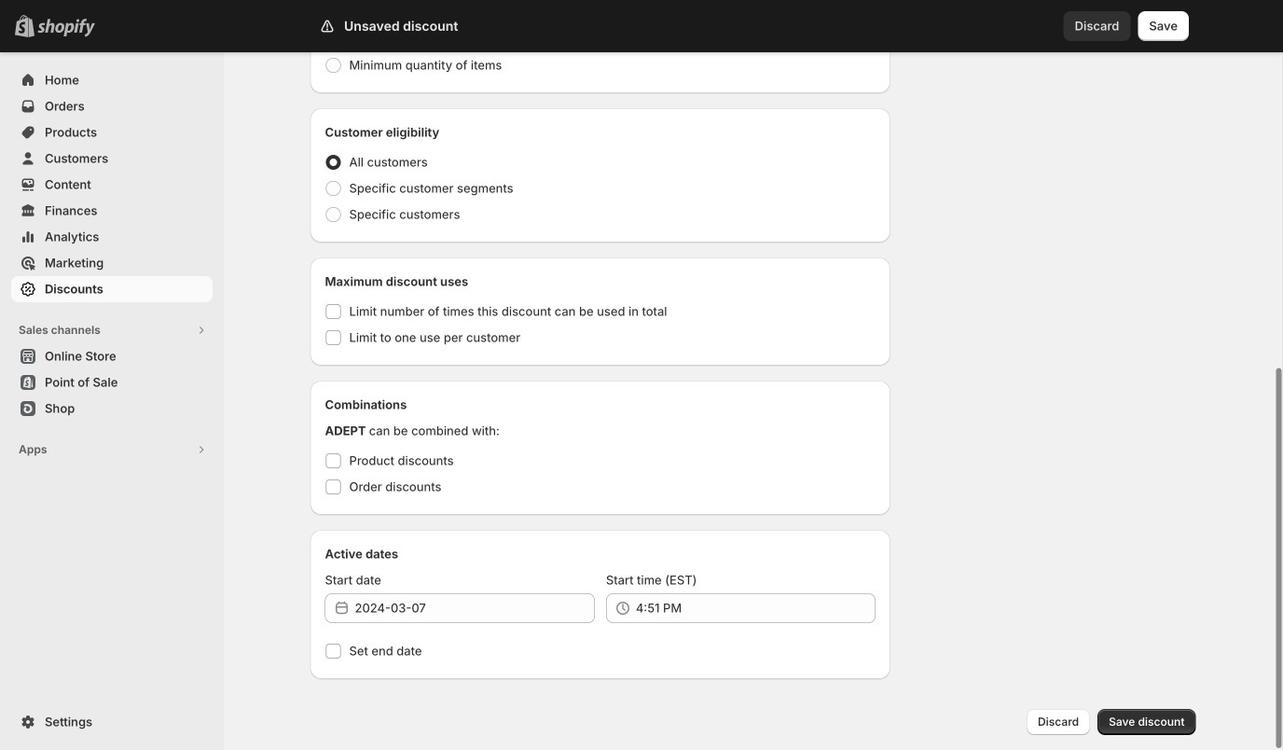 Task type: describe. For each thing, give the bounding box(es) containing it.
YYYY-MM-DD text field
[[355, 593, 595, 623]]

shopify image
[[37, 18, 95, 37]]



Task type: vqa. For each thing, say whether or not it's contained in the screenshot.
Enter time Text Box
yes



Task type: locate. For each thing, give the bounding box(es) containing it.
Enter time text field
[[636, 593, 876, 623]]



